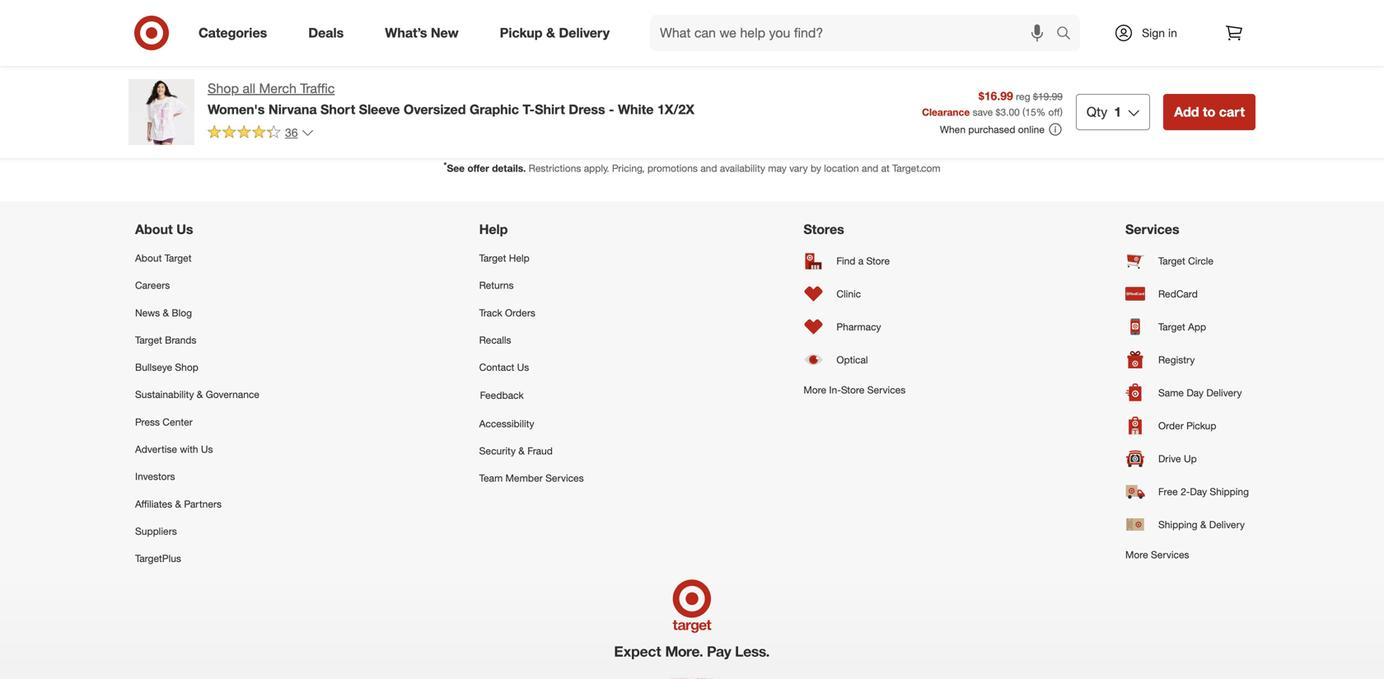 Task type: vqa. For each thing, say whether or not it's contained in the screenshot.
1X/2X
yes



Task type: describe. For each thing, give the bounding box(es) containing it.
services down shipping & delivery link
[[1152, 549, 1190, 561]]

when
[[940, 123, 966, 136]]

team member services link
[[479, 465, 584, 492]]

0 horizontal spatial shipping
[[1159, 518, 1198, 531]]

15
[[1026, 106, 1037, 118]]

redcard
[[1159, 288, 1198, 300]]

deals link
[[294, 15, 365, 51]]

delivery for pickup & delivery
[[559, 25, 610, 41]]

target brands
[[135, 334, 197, 346]]

1
[[1115, 104, 1122, 120]]

same day delivery link
[[1126, 376, 1250, 409]]

1 horizontal spatial help
[[509, 252, 530, 264]]

feedback
[[480, 389, 524, 402]]

optical
[[837, 354, 869, 366]]

sustainability & governance link
[[135, 381, 260, 408]]

privacy
[[950, 78, 988, 92]]

find a store
[[837, 255, 890, 267]]

1 horizontal spatial us
[[201, 443, 213, 455]]

target brands link
[[135, 326, 260, 354]]

new
[[431, 25, 459, 41]]

& for news
[[163, 306, 169, 319]]

careers link
[[135, 272, 260, 299]]

1x/2x
[[658, 101, 695, 117]]

all
[[243, 80, 256, 96]]

registry
[[1159, 354, 1196, 366]]

dress
[[569, 101, 606, 117]]

news & blog
[[135, 306, 192, 319]]

1 vertical spatial day
[[1191, 485, 1208, 498]]

accessibility
[[479, 417, 535, 430]]

same day delivery
[[1159, 387, 1243, 399]]

clinic link
[[804, 277, 906, 310]]

same
[[1159, 387, 1185, 399]]

news & blog link
[[135, 299, 260, 326]]

qty
[[1087, 104, 1108, 120]]

delivery for same day delivery
[[1207, 387, 1243, 399]]

sustainability & governance
[[135, 388, 260, 401]]

order pickup
[[1159, 420, 1217, 432]]

investors link
[[135, 463, 260, 490]]

news
[[135, 306, 160, 319]]

target help
[[479, 252, 530, 264]]

pickup & delivery link
[[486, 15, 631, 51]]

pharmacy link
[[804, 310, 906, 343]]

oversized
[[404, 101, 466, 117]]

online
[[1019, 123, 1045, 136]]

track orders link
[[479, 299, 584, 326]]

store for a
[[867, 255, 890, 267]]

pickup inside pickup & delivery link
[[500, 25, 543, 41]]

affiliates
[[135, 498, 172, 510]]

* see offer details. restrictions apply. pricing, promotions and availability may vary by location and at target.com
[[444, 160, 941, 174]]

save
[[973, 106, 994, 118]]

about us
[[135, 221, 193, 237]]

target app link
[[1126, 310, 1250, 343]]

merch
[[259, 80, 297, 96]]

us for contact us
[[517, 361, 529, 373]]

clearance
[[923, 106, 971, 118]]

target for target circle
[[1159, 255, 1186, 267]]

find
[[837, 255, 856, 267]]

& for sustainability
[[197, 388, 203, 401]]

restrictions
[[529, 162, 581, 174]]

0 vertical spatial help
[[479, 221, 508, 237]]

target for target brands
[[135, 334, 162, 346]]

center
[[163, 416, 193, 428]]

3.00
[[1001, 106, 1020, 118]]

details.
[[492, 162, 526, 174]]

accessibility link
[[479, 410, 584, 437]]

target for target app
[[1159, 321, 1186, 333]]

delivery for shipping & delivery
[[1210, 518, 1246, 531]]

investors
[[135, 470, 175, 483]]

vary
[[790, 162, 808, 174]]

$16.99
[[979, 89, 1014, 103]]

redcard link
[[1126, 277, 1250, 310]]

blog
[[172, 306, 192, 319]]

shop all merch traffic women's nirvana short sleeve oversized graphic t-shirt dress - white 1x/2x
[[208, 80, 695, 117]]

pickup inside order pickup link
[[1187, 420, 1217, 432]]

advertise with us
[[135, 443, 213, 455]]

feedback button
[[479, 381, 584, 410]]

target app
[[1159, 321, 1207, 333]]

advertise with us link
[[135, 436, 260, 463]]

may
[[768, 162, 787, 174]]

affiliates & partners
[[135, 498, 222, 510]]

target: expect more. pay less. image
[[461, 572, 924, 679]]

target circle link
[[1126, 244, 1250, 277]]

categories link
[[185, 15, 288, 51]]

)
[[1061, 106, 1063, 118]]

what's new link
[[371, 15, 479, 51]]

deals
[[308, 25, 344, 41]]

contact
[[479, 361, 515, 373]]

nirvana
[[269, 101, 317, 117]]

2 and from the left
[[862, 162, 879, 174]]

press
[[135, 416, 160, 428]]

bullseye
[[135, 361, 172, 373]]

free 2-day shipping link
[[1126, 475, 1250, 508]]

returns
[[479, 279, 514, 292]]

privacy policy link
[[950, 77, 1022, 93]]

order
[[1159, 420, 1184, 432]]

search
[[1049, 26, 1089, 43]]

services down optical "link"
[[868, 384, 906, 396]]

privacy policy
[[950, 78, 1022, 92]]



Task type: locate. For each thing, give the bounding box(es) containing it.
store
[[867, 255, 890, 267], [842, 384, 865, 396]]

1 horizontal spatial pickup
[[1187, 420, 1217, 432]]

careers
[[135, 279, 170, 292]]

& left fraud
[[519, 445, 525, 457]]

about for about target
[[135, 252, 162, 264]]

fraud
[[528, 445, 553, 457]]

shop inside shop all merch traffic women's nirvana short sleeve oversized graphic t-shirt dress - white 1x/2x
[[208, 80, 239, 96]]

0 vertical spatial about
[[135, 221, 173, 237]]

& for security
[[519, 445, 525, 457]]

press center link
[[135, 408, 260, 436]]

0 vertical spatial more
[[804, 384, 827, 396]]

store right a
[[867, 255, 890, 267]]

0 vertical spatial shop
[[208, 80, 239, 96]]

press center
[[135, 416, 193, 428]]

up
[[1185, 453, 1198, 465]]

0 horizontal spatial and
[[701, 162, 718, 174]]

stores
[[804, 221, 845, 237]]

1 horizontal spatial shipping
[[1210, 485, 1250, 498]]

targetplus link
[[135, 545, 260, 572]]

to
[[1204, 104, 1216, 120]]

drive
[[1159, 453, 1182, 465]]

$
[[996, 106, 1001, 118]]

2 vertical spatial us
[[201, 443, 213, 455]]

0 vertical spatial store
[[867, 255, 890, 267]]

target down news
[[135, 334, 162, 346]]

1 vertical spatial shipping
[[1159, 518, 1198, 531]]

delivery down free 2-day shipping
[[1210, 518, 1246, 531]]

*
[[444, 160, 447, 170]]

offer
[[468, 162, 490, 174]]

with
[[180, 443, 198, 455]]

about
[[135, 221, 173, 237], [135, 252, 162, 264]]

contact us link
[[479, 354, 584, 381]]

2 about from the top
[[135, 252, 162, 264]]

target help link
[[479, 244, 584, 272]]

services down fraud
[[546, 472, 584, 484]]

us right with on the left bottom
[[201, 443, 213, 455]]

shop
[[208, 80, 239, 96], [175, 361, 199, 373]]

in-
[[830, 384, 842, 396]]

%
[[1037, 106, 1046, 118]]

contact us
[[479, 361, 529, 373]]

about target
[[135, 252, 192, 264]]

What can we help you find? suggestions appear below search field
[[650, 15, 1061, 51]]

1 vertical spatial store
[[842, 384, 865, 396]]

& up shirt
[[547, 25, 556, 41]]

more down shipping & delivery link
[[1126, 549, 1149, 561]]

more for more services
[[1126, 549, 1149, 561]]

security & fraud link
[[479, 437, 584, 465]]

2 vertical spatial delivery
[[1210, 518, 1246, 531]]

what's new
[[385, 25, 459, 41]]

image of women's nirvana short sleeve oversized graphic t-shirt dress - white 1x/2x image
[[129, 79, 195, 145]]

0 horizontal spatial us
[[176, 221, 193, 237]]

more in-store services
[[804, 384, 906, 396]]

order pickup link
[[1126, 409, 1250, 442]]

track
[[479, 306, 503, 319]]

1 vertical spatial about
[[135, 252, 162, 264]]

& right affiliates at the bottom left of page
[[175, 498, 181, 510]]

bullseye shop link
[[135, 354, 260, 381]]

us for about us
[[176, 221, 193, 237]]

see
[[447, 162, 465, 174]]

0 horizontal spatial more
[[804, 384, 827, 396]]

help up target help
[[479, 221, 508, 237]]

0 vertical spatial day
[[1187, 387, 1204, 399]]

qty 1
[[1087, 104, 1122, 120]]

& down bullseye shop link
[[197, 388, 203, 401]]

& for pickup
[[547, 25, 556, 41]]

and
[[701, 162, 718, 174], [862, 162, 879, 174]]

bullseye shop
[[135, 361, 199, 373]]

1 horizontal spatial store
[[867, 255, 890, 267]]

target.com
[[893, 162, 941, 174]]

more
[[804, 384, 827, 396], [1126, 549, 1149, 561]]

1 vertical spatial us
[[517, 361, 529, 373]]

delivery up order pickup
[[1207, 387, 1243, 399]]

promotions
[[648, 162, 698, 174]]

0 vertical spatial delivery
[[559, 25, 610, 41]]

and left at
[[862, 162, 879, 174]]

day right same
[[1187, 387, 1204, 399]]

1 horizontal spatial shop
[[208, 80, 239, 96]]

& down free 2-day shipping
[[1201, 518, 1207, 531]]

and left "availability"
[[701, 162, 718, 174]]

store for in-
[[842, 384, 865, 396]]

services up target circle
[[1126, 221, 1180, 237]]

team
[[479, 472, 503, 484]]

in
[[1169, 26, 1178, 40]]

0 horizontal spatial store
[[842, 384, 865, 396]]

when purchased online
[[940, 123, 1045, 136]]

more left in-
[[804, 384, 827, 396]]

sign in
[[1143, 26, 1178, 40]]

1 horizontal spatial more
[[1126, 549, 1149, 561]]

0 horizontal spatial help
[[479, 221, 508, 237]]

about up about target
[[135, 221, 173, 237]]

suppliers
[[135, 525, 177, 537]]

shop down brands
[[175, 361, 199, 373]]

& for affiliates
[[175, 498, 181, 510]]

target left circle
[[1159, 255, 1186, 267]]

shop inside bullseye shop link
[[175, 361, 199, 373]]

& left blog
[[163, 306, 169, 319]]

governance
[[206, 388, 260, 401]]

target for target help
[[479, 252, 507, 264]]

& for shipping
[[1201, 518, 1207, 531]]

0 vertical spatial pickup
[[500, 25, 543, 41]]

short
[[321, 101, 355, 117]]

reg
[[1017, 90, 1031, 103]]

affiliates & partners link
[[135, 490, 260, 518]]

member
[[506, 472, 543, 484]]

1 vertical spatial delivery
[[1207, 387, 1243, 399]]

1 and from the left
[[701, 162, 718, 174]]

36 link
[[208, 124, 315, 143]]

more services link
[[1126, 541, 1250, 569]]

t-
[[523, 101, 535, 117]]

what's
[[385, 25, 427, 41]]

1 horizontal spatial and
[[862, 162, 879, 174]]

1 vertical spatial shop
[[175, 361, 199, 373]]

cart
[[1220, 104, 1246, 120]]

shipping up "more services" link
[[1159, 518, 1198, 531]]

shipping
[[1210, 485, 1250, 498], [1159, 518, 1198, 531]]

categories
[[199, 25, 267, 41]]

2-
[[1181, 485, 1191, 498]]

security
[[479, 445, 516, 457]]

1 vertical spatial more
[[1126, 549, 1149, 561]]

suppliers link
[[135, 518, 260, 545]]

1 about from the top
[[135, 221, 173, 237]]

0 horizontal spatial pickup
[[500, 25, 543, 41]]

pickup right new
[[500, 25, 543, 41]]

security & fraud
[[479, 445, 553, 457]]

registry link
[[1126, 343, 1250, 376]]

about for about us
[[135, 221, 173, 237]]

day right free
[[1191, 485, 1208, 498]]

0 vertical spatial us
[[176, 221, 193, 237]]

target down about us
[[165, 252, 192, 264]]

about up careers
[[135, 252, 162, 264]]

off
[[1049, 106, 1061, 118]]

(
[[1023, 106, 1026, 118]]

recalls
[[479, 334, 512, 346]]

apply.
[[584, 162, 610, 174]]

women's
[[208, 101, 265, 117]]

0 vertical spatial shipping
[[1210, 485, 1250, 498]]

pickup right order
[[1187, 420, 1217, 432]]

target up returns
[[479, 252, 507, 264]]

partners
[[184, 498, 222, 510]]

None text field
[[661, 67, 841, 103]]

us right contact
[[517, 361, 529, 373]]

1 vertical spatial help
[[509, 252, 530, 264]]

target left app
[[1159, 321, 1186, 333]]

find a store link
[[804, 244, 906, 277]]

help up returns link
[[509, 252, 530, 264]]

shop up the "women's"
[[208, 80, 239, 96]]

a
[[859, 255, 864, 267]]

2 horizontal spatial us
[[517, 361, 529, 373]]

0 horizontal spatial shop
[[175, 361, 199, 373]]

track orders
[[479, 306, 536, 319]]

about inside about target link
[[135, 252, 162, 264]]

store down optical "link"
[[842, 384, 865, 396]]

sign
[[1143, 26, 1166, 40]]

shipping up shipping & delivery
[[1210, 485, 1250, 498]]

delivery up the dress
[[559, 25, 610, 41]]

add to cart
[[1175, 104, 1246, 120]]

1 vertical spatial pickup
[[1187, 420, 1217, 432]]

by
[[811, 162, 822, 174]]

availability
[[720, 162, 766, 174]]

us up about target link
[[176, 221, 193, 237]]

sleeve
[[359, 101, 400, 117]]

more for more in-store services
[[804, 384, 827, 396]]

advertise
[[135, 443, 177, 455]]



